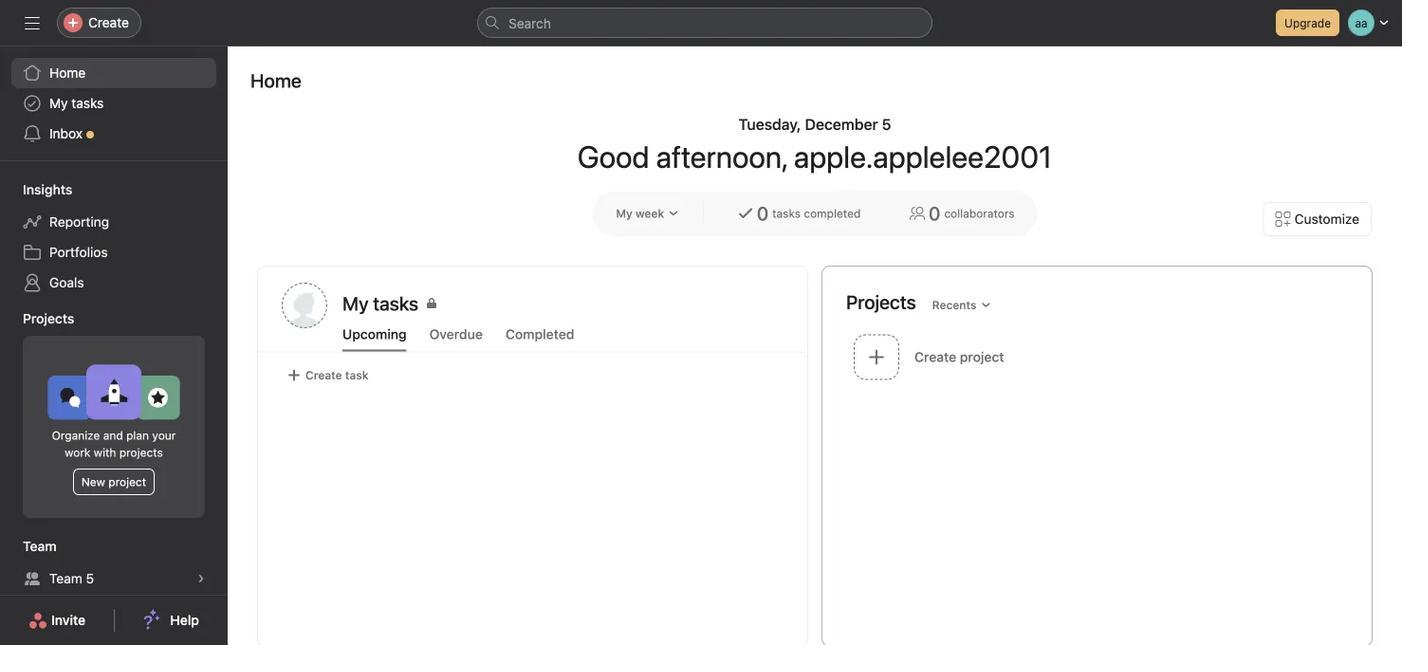 Task type: locate. For each thing, give the bounding box(es) containing it.
my up inbox
[[49, 95, 68, 111]]

0 left collaborators on the right of page
[[929, 202, 941, 224]]

5 up invite button
[[86, 571, 94, 586]]

insights button
[[0, 180, 72, 199]]

0 horizontal spatial 5
[[86, 571, 94, 586]]

1 vertical spatial team
[[49, 571, 82, 586]]

collaborators
[[944, 207, 1015, 220]]

my tasks
[[343, 292, 419, 315]]

team inside team dropdown button
[[23, 538, 57, 554]]

my tasks
[[49, 95, 104, 111]]

home
[[49, 65, 86, 81], [250, 69, 302, 92]]

2 0 from the left
[[929, 202, 941, 224]]

team inside team 5 link
[[49, 571, 82, 586]]

1 horizontal spatial create
[[306, 369, 342, 382]]

0 horizontal spatial home
[[49, 65, 86, 81]]

projects
[[119, 446, 163, 459]]

team
[[23, 538, 57, 554], [49, 571, 82, 586]]

my inside the global element
[[49, 95, 68, 111]]

add profile photo image
[[282, 283, 327, 328]]

5 inside teams element
[[86, 571, 94, 586]]

good
[[577, 139, 650, 175]]

0 horizontal spatial 0
[[757, 202, 769, 224]]

my
[[49, 95, 68, 111], [616, 207, 633, 220]]

my for my tasks
[[49, 95, 68, 111]]

5
[[882, 115, 891, 133], [86, 571, 94, 586]]

completed button
[[506, 326, 574, 352]]

0 for collaborators
[[929, 202, 941, 224]]

create for create task
[[306, 369, 342, 382]]

1 vertical spatial 5
[[86, 571, 94, 586]]

0
[[757, 202, 769, 224], [929, 202, 941, 224]]

0 vertical spatial my
[[49, 95, 68, 111]]

1 horizontal spatial my
[[616, 207, 633, 220]]

apple.applelee2001
[[794, 139, 1053, 175]]

0 horizontal spatial projects
[[23, 311, 74, 326]]

team up team 5 at bottom
[[23, 538, 57, 554]]

tasks up inbox
[[71, 95, 104, 111]]

0 vertical spatial create
[[88, 15, 129, 30]]

new
[[81, 475, 105, 489]]

create up home link
[[88, 15, 129, 30]]

create task
[[306, 369, 369, 382]]

completed
[[506, 326, 574, 342]]

create
[[88, 15, 129, 30], [306, 369, 342, 382]]

goals link
[[11, 268, 216, 298]]

0 horizontal spatial tasks
[[71, 95, 104, 111]]

0 vertical spatial team
[[23, 538, 57, 554]]

portfolios
[[49, 244, 108, 260]]

1 horizontal spatial tasks
[[773, 207, 801, 220]]

insights
[[23, 182, 72, 197]]

overdue button
[[429, 326, 483, 352]]

1 vertical spatial create
[[306, 369, 342, 382]]

create task button
[[282, 362, 373, 389]]

see details, team 5 image
[[195, 573, 207, 584]]

team 5
[[49, 571, 94, 586]]

upcoming button
[[343, 326, 407, 352]]

with
[[94, 446, 116, 459]]

tasks
[[71, 95, 104, 111], [773, 207, 801, 220]]

0 vertical spatial tasks
[[71, 95, 104, 111]]

new project button
[[73, 469, 155, 495]]

hide sidebar image
[[25, 15, 40, 30]]

team for team 5
[[49, 571, 82, 586]]

teams element
[[0, 529, 228, 598]]

5 inside tuesday, december 5 good afternoon, apple.applelee2001
[[882, 115, 891, 133]]

organize and plan your work with projects
[[52, 429, 176, 459]]

create inside popup button
[[88, 15, 129, 30]]

my inside dropdown button
[[616, 207, 633, 220]]

projects
[[846, 291, 916, 313], [23, 311, 74, 326]]

tasks completed
[[773, 207, 861, 220]]

projects left "recents"
[[846, 291, 916, 313]]

create left task
[[306, 369, 342, 382]]

goals
[[49, 275, 84, 290]]

tuesday,
[[739, 115, 801, 133]]

1 0 from the left
[[757, 202, 769, 224]]

plan
[[126, 429, 149, 442]]

home inside the global element
[[49, 65, 86, 81]]

1 horizontal spatial 5
[[882, 115, 891, 133]]

1 vertical spatial my
[[616, 207, 633, 220]]

projects down goals
[[23, 311, 74, 326]]

0 left tasks completed
[[757, 202, 769, 224]]

my left the week
[[616, 207, 633, 220]]

create inside button
[[306, 369, 342, 382]]

reporting
[[49, 214, 109, 230]]

1 horizontal spatial home
[[250, 69, 302, 92]]

organize
[[52, 429, 100, 442]]

1 horizontal spatial projects
[[846, 291, 916, 313]]

team for team
[[23, 538, 57, 554]]

0 horizontal spatial my
[[49, 95, 68, 111]]

help button
[[131, 603, 212, 638]]

my tasks link
[[11, 88, 216, 119]]

0 horizontal spatial create
[[88, 15, 129, 30]]

completed
[[804, 207, 861, 220]]

0 vertical spatial 5
[[882, 115, 891, 133]]

tasks left completed
[[773, 207, 801, 220]]

project
[[108, 475, 146, 489]]

5 right december
[[882, 115, 891, 133]]

team up invite
[[49, 571, 82, 586]]

invite
[[51, 612, 86, 628]]

upgrade
[[1285, 16, 1331, 29]]

recents
[[932, 298, 977, 312]]

and
[[103, 429, 123, 442]]

1 horizontal spatial 0
[[929, 202, 941, 224]]



Task type: vqa. For each thing, say whether or not it's contained in the screenshot.
Workflow
no



Task type: describe. For each thing, give the bounding box(es) containing it.
1 vertical spatial tasks
[[773, 207, 801, 220]]

my tasks link
[[343, 290, 784, 321]]

customize
[[1295, 211, 1360, 227]]

my week button
[[608, 200, 688, 227]]

upcoming
[[343, 326, 407, 342]]

projects inside dropdown button
[[23, 311, 74, 326]]

your
[[152, 429, 176, 442]]

tuesday, december 5 good afternoon, apple.applelee2001
[[577, 115, 1053, 175]]

team 5 link
[[11, 564, 216, 594]]

work
[[65, 446, 91, 459]]

Search tasks, projects, and more text field
[[477, 8, 933, 38]]

create button
[[57, 8, 141, 38]]

tasks inside the global element
[[71, 95, 104, 111]]

insights element
[[0, 173, 228, 302]]

portfolios link
[[11, 237, 216, 268]]

reporting link
[[11, 207, 216, 237]]

projects element
[[0, 302, 228, 529]]

customize button
[[1264, 202, 1372, 236]]

create for create
[[88, 15, 129, 30]]

home link
[[11, 58, 216, 88]]

my week
[[616, 207, 664, 220]]

upgrade button
[[1276, 9, 1340, 36]]

overdue
[[429, 326, 483, 342]]

0 for tasks completed
[[757, 202, 769, 224]]

help
[[170, 612, 199, 628]]

inbox link
[[11, 119, 216, 149]]

create project
[[915, 349, 1004, 365]]

invite button
[[16, 603, 98, 638]]

afternoon,
[[656, 139, 787, 175]]

recents button
[[924, 292, 1000, 318]]

task
[[345, 369, 369, 382]]

projects button
[[0, 309, 74, 328]]

my for my week
[[616, 207, 633, 220]]

week
[[636, 207, 664, 220]]

december
[[805, 115, 878, 133]]

new project
[[81, 475, 146, 489]]

global element
[[0, 46, 228, 160]]

create project link
[[846, 328, 1098, 389]]

inbox
[[49, 126, 83, 141]]

team button
[[0, 537, 57, 556]]



